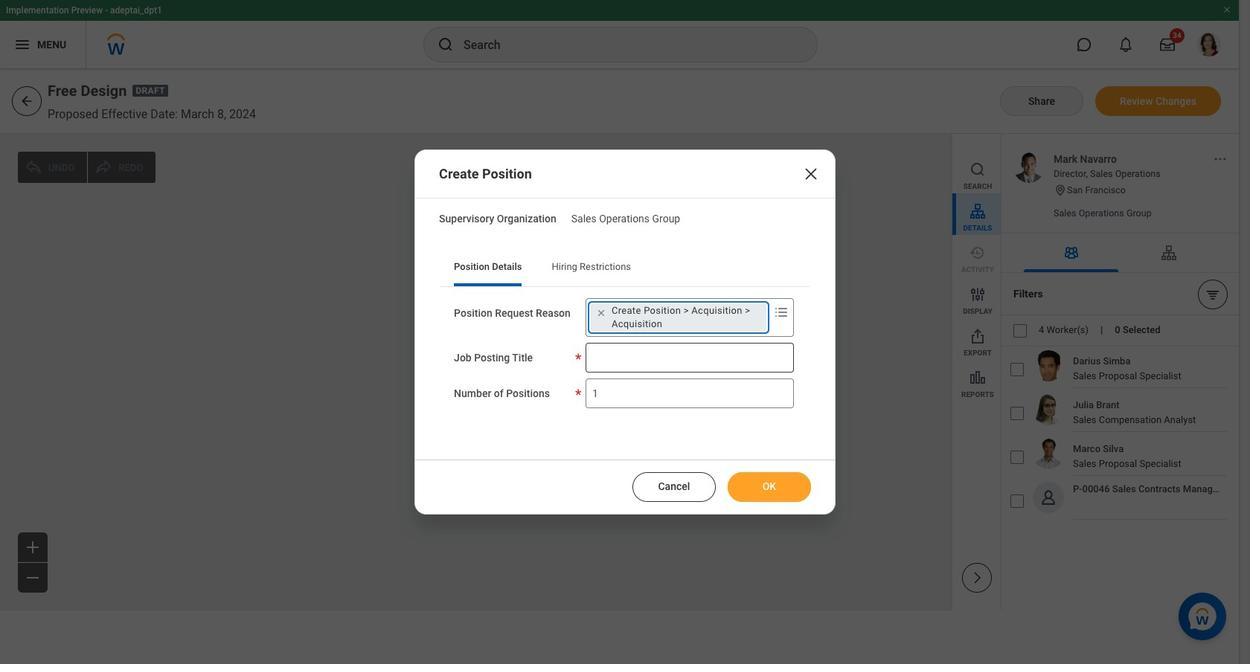 Task type: vqa. For each thing, say whether or not it's contained in the screenshot.
Date:
yes



Task type: describe. For each thing, give the bounding box(es) containing it.
export
[[964, 349, 992, 357]]

chevron right image
[[969, 571, 984, 586]]

mark navarro director, sales operations
[[1054, 153, 1161, 179]]

implementation preview -   adeptai_dpt1 banner
[[0, 0, 1239, 68]]

share button
[[1000, 86, 1083, 116]]

inbox large image
[[1160, 37, 1175, 52]]

0 horizontal spatial acquisition
[[612, 318, 662, 330]]

undo button
[[18, 152, 87, 183]]

org chart image inside tab list
[[1160, 244, 1177, 262]]

close environment banner image
[[1222, 5, 1231, 14]]

contact card matrix manager image
[[1062, 244, 1080, 262]]

activity
[[961, 266, 994, 274]]

number of positions
[[454, 388, 550, 399]]

4 for 4
[[609, 261, 613, 269]]

navarro for mark navarro
[[575, 214, 609, 225]]

filter image
[[1205, 287, 1220, 302]]

operations inside mark navarro director, sales operations
[[1115, 168, 1161, 179]]

free
[[48, 82, 77, 100]]

contact card matrix manager image
[[593, 258, 608, 273]]

filters
[[1013, 288, 1043, 300]]

4 for 4 worker(s)
[[1039, 325, 1044, 336]]

0 selected
[[1115, 325, 1160, 336]]

menu containing search
[[952, 134, 1001, 402]]

undo
[[48, 162, 75, 173]]

sales operations group inside create position dialog
[[571, 213, 680, 225]]

00046
[[1082, 484, 1110, 495]]

brant
[[1096, 400, 1119, 411]]

sales inside create position dialog
[[571, 213, 597, 225]]

date:
[[150, 107, 178, 121]]

mark for mark navarro
[[551, 214, 573, 225]]

redo button
[[88, 152, 156, 183]]

sales inside mark navarro director, sales operations
[[1090, 168, 1113, 179]]

plus image
[[24, 539, 42, 557]]

reports
[[961, 391, 994, 399]]

simba
[[1103, 356, 1131, 367]]

director,
[[1054, 168, 1088, 179]]

share
[[1028, 95, 1055, 107]]

tab list for filters
[[1002, 234, 1240, 273]]

cancel button
[[632, 472, 716, 502]]

free design
[[48, 82, 127, 100]]

2024
[[229, 107, 256, 121]]

position details
[[454, 261, 522, 272]]

posting
[[474, 352, 510, 364]]

mark for mark navarro director, sales operations
[[1054, 153, 1077, 165]]

positions
[[506, 388, 550, 399]]

proposed effective date: march 8, 2024
[[48, 107, 256, 121]]

contracts
[[1138, 484, 1181, 495]]

operations inside create position dialog
[[599, 213, 650, 225]]

mark navarro
[[551, 214, 609, 225]]

arrow left image
[[19, 94, 34, 109]]

x small image
[[594, 306, 609, 321]]

Number of Positions text field
[[585, 379, 794, 408]]

implementation
[[6, 5, 69, 16]]

group inside create position dialog
[[652, 213, 680, 225]]

job posting title
[[454, 352, 533, 364]]

user image
[[1039, 488, 1058, 508]]

redo
[[118, 162, 143, 173]]

1 horizontal spatial details
[[963, 224, 992, 232]]

sales down location image
[[1054, 208, 1076, 219]]

marco
[[1073, 443, 1101, 455]]

hiring
[[552, 261, 577, 272]]

position left request in the top left of the page
[[454, 307, 492, 319]]

organization
[[497, 213, 556, 225]]

supervisory organization
[[439, 213, 556, 225]]

of
[[494, 388, 504, 399]]

supervisory
[[439, 213, 494, 225]]

review
[[1120, 95, 1153, 107]]

create position > acquisition > acquisition, press delete to clear value. option
[[591, 304, 766, 331]]

cancel
[[658, 481, 690, 492]]

review changes
[[1120, 95, 1196, 107]]

2 > from the left
[[745, 305, 750, 316]]

job
[[454, 352, 472, 364]]

draft
[[136, 86, 165, 96]]

0 horizontal spatial org chart image
[[551, 258, 566, 273]]

specialist for darius simba sales proposal specialist
[[1140, 371, 1181, 382]]

francisco
[[1085, 184, 1126, 195]]

analyst
[[1164, 414, 1196, 426]]

hiring restrictions
[[552, 261, 631, 272]]

julia brant sales compensation analyst
[[1073, 400, 1196, 426]]

silva
[[1103, 443, 1124, 455]]

proposed
[[48, 107, 98, 121]]

title
[[512, 352, 533, 364]]



Task type: locate. For each thing, give the bounding box(es) containing it.
ok button
[[728, 472, 811, 502]]

compensation
[[1099, 414, 1162, 426]]

tab list inside create position dialog
[[439, 251, 811, 286]]

4 right contact card matrix manager icon
[[609, 261, 613, 269]]

1 vertical spatial mark
[[551, 214, 573, 225]]

operations
[[1115, 168, 1161, 179], [1079, 208, 1124, 219], [599, 213, 650, 225]]

implementation preview -   adeptai_dpt1
[[6, 5, 162, 16]]

specialist up contracts
[[1140, 458, 1181, 470]]

0 horizontal spatial 4
[[609, 261, 613, 269]]

0 for 0
[[567, 261, 572, 269]]

location image
[[1054, 184, 1067, 197]]

p-00046 sales contracts manager (unfille
[[1073, 484, 1250, 495]]

0 for 0 selected
[[1115, 325, 1120, 336]]

org chart image
[[1160, 244, 1177, 262], [551, 258, 566, 273]]

0 horizontal spatial details
[[492, 261, 522, 272]]

menu
[[952, 134, 1001, 402]]

tab list containing position details
[[439, 251, 811, 286]]

specialist inside darius simba sales proposal specialist
[[1140, 371, 1181, 382]]

number
[[454, 388, 491, 399]]

sales down marco
[[1073, 458, 1096, 470]]

sales up francisco
[[1090, 168, 1113, 179]]

preview
[[71, 5, 103, 16]]

0 vertical spatial proposal
[[1099, 371, 1137, 382]]

mark
[[1054, 153, 1077, 165], [551, 214, 573, 225]]

march
[[181, 107, 214, 121]]

position up supervisory organization
[[482, 166, 532, 182]]

sales
[[1090, 168, 1113, 179], [1054, 208, 1076, 219], [571, 213, 597, 225], [1073, 371, 1096, 382], [1073, 414, 1096, 426], [1073, 458, 1096, 470], [1112, 484, 1136, 495]]

worker(s)
[[1047, 325, 1089, 336]]

marco silva sales proposal specialist
[[1073, 443, 1181, 470]]

1 horizontal spatial 4
[[1039, 325, 1044, 336]]

1 vertical spatial 0
[[1115, 325, 1120, 336]]

operations up restrictions
[[599, 213, 650, 225]]

sales inside darius simba sales proposal specialist
[[1073, 371, 1096, 382]]

0 horizontal spatial mark
[[551, 214, 573, 225]]

create inside create position > acquisition > acquisition
[[612, 305, 641, 316]]

details
[[963, 224, 992, 232], [492, 261, 522, 272]]

1 vertical spatial acquisition
[[612, 318, 662, 330]]

proposal for darius simba
[[1099, 371, 1137, 382]]

> up the job posting title 'text field'
[[684, 305, 689, 316]]

1 vertical spatial 4
[[1039, 325, 1044, 336]]

restrictions
[[580, 261, 631, 272]]

navarro for mark navarro director, sales operations
[[1080, 153, 1117, 165]]

4 worker(s)
[[1039, 325, 1089, 336]]

0 vertical spatial 4
[[609, 261, 613, 269]]

1 vertical spatial specialist
[[1140, 458, 1181, 470]]

0 vertical spatial details
[[963, 224, 992, 232]]

0 vertical spatial navarro
[[1080, 153, 1117, 165]]

profile logan mcneil element
[[1188, 28, 1230, 61]]

sales operations group down francisco
[[1054, 208, 1152, 219]]

display
[[963, 307, 992, 315]]

1 > from the left
[[684, 305, 689, 316]]

ok
[[762, 481, 776, 492]]

acquisition
[[691, 305, 742, 316], [612, 318, 662, 330]]

1 proposal from the top
[[1099, 371, 1137, 382]]

1 horizontal spatial >
[[745, 305, 750, 316]]

0 vertical spatial create
[[439, 166, 479, 182]]

0 horizontal spatial navarro
[[575, 214, 609, 225]]

8,
[[217, 107, 226, 121]]

0 vertical spatial specialist
[[1140, 371, 1181, 382]]

position inside tab list
[[454, 261, 490, 272]]

tab list for position request reason
[[439, 251, 811, 286]]

4 left the worker(s) at the right of the page
[[1039, 325, 1044, 336]]

proposal down silva
[[1099, 458, 1137, 470]]

sales operations group
[[1054, 208, 1152, 219], [571, 213, 680, 225]]

san
[[1067, 184, 1083, 195]]

mark up hiring
[[551, 214, 573, 225]]

1 vertical spatial create
[[612, 305, 641, 316]]

1 vertical spatial details
[[492, 261, 522, 272]]

create
[[439, 166, 479, 182], [612, 305, 641, 316]]

0 horizontal spatial >
[[684, 305, 689, 316]]

0 vertical spatial acquisition
[[691, 305, 742, 316]]

create position > acquisition > acquisition
[[612, 305, 750, 330]]

>
[[684, 305, 689, 316], [745, 305, 750, 316]]

notifications large image
[[1118, 37, 1133, 52]]

create for create position
[[439, 166, 479, 182]]

navarro
[[1080, 153, 1117, 165], [575, 214, 609, 225]]

0 horizontal spatial tab list
[[439, 251, 811, 286]]

position
[[482, 166, 532, 182], [454, 261, 490, 272], [644, 305, 681, 316], [454, 307, 492, 319]]

create position dialog
[[415, 150, 836, 515]]

manager
[[1183, 484, 1221, 495]]

selected
[[1123, 325, 1160, 336]]

position up the job posting title 'text field'
[[644, 305, 681, 316]]

2 specialist from the top
[[1140, 458, 1181, 470]]

create position > acquisition > acquisition element
[[612, 304, 760, 331]]

proposal
[[1099, 371, 1137, 382], [1099, 458, 1137, 470]]

1 horizontal spatial acquisition
[[691, 305, 742, 316]]

0 horizontal spatial 0
[[567, 261, 572, 269]]

sales inside marco silva sales proposal specialist
[[1073, 458, 1096, 470]]

request
[[495, 307, 533, 319]]

sales down 'julia'
[[1073, 414, 1096, 426]]

operations down francisco
[[1079, 208, 1124, 219]]

specialist up julia brant sales compensation analyst at right
[[1140, 371, 1181, 382]]

mark inside mark navarro director, sales operations
[[1054, 153, 1077, 165]]

tab list up x small image
[[439, 251, 811, 286]]

0
[[567, 261, 572, 269], [1115, 325, 1120, 336]]

1 horizontal spatial create
[[612, 305, 641, 316]]

1 horizontal spatial mark
[[1054, 153, 1077, 165]]

1 horizontal spatial group
[[1126, 208, 1152, 219]]

sales down darius
[[1073, 371, 1096, 382]]

1 vertical spatial proposal
[[1099, 458, 1137, 470]]

design
[[81, 82, 127, 100]]

navarro up san francisco
[[1080, 153, 1117, 165]]

minus image
[[24, 569, 42, 587]]

0 vertical spatial 0
[[567, 261, 572, 269]]

1 horizontal spatial sales operations group
[[1054, 208, 1152, 219]]

position inside create position > acquisition > acquisition
[[644, 305, 681, 316]]

0 right |
[[1115, 325, 1120, 336]]

darius
[[1073, 356, 1101, 367]]

sales right 00046
[[1112, 484, 1136, 495]]

proposal down simba
[[1099, 371, 1137, 382]]

create position
[[439, 166, 532, 182]]

p-
[[1073, 484, 1082, 495]]

specialist for marco silva sales proposal specialist
[[1140, 458, 1181, 470]]

proposal for marco silva
[[1099, 458, 1137, 470]]

tab list
[[1002, 234, 1240, 273], [439, 251, 811, 286]]

position request reason
[[454, 307, 571, 319]]

4
[[609, 261, 613, 269], [1039, 325, 1044, 336]]

search image
[[437, 36, 455, 54]]

0 left contact card matrix manager icon
[[567, 261, 572, 269]]

x image
[[802, 165, 820, 183]]

0 vertical spatial mark
[[1054, 153, 1077, 165]]

search
[[963, 182, 992, 190]]

create for create position > acquisition > acquisition
[[612, 305, 641, 316]]

navarro inside mark navarro director, sales operations
[[1080, 153, 1117, 165]]

(unfille
[[1224, 484, 1250, 495]]

0 horizontal spatial sales operations group
[[571, 213, 680, 225]]

|
[[1101, 325, 1103, 336]]

details down search
[[963, 224, 992, 232]]

1 horizontal spatial navarro
[[1080, 153, 1117, 165]]

related actions image
[[1213, 152, 1228, 167]]

0 horizontal spatial create
[[439, 166, 479, 182]]

1 horizontal spatial org chart image
[[1160, 244, 1177, 262]]

Job Posting Title text field
[[585, 343, 794, 373]]

proposal inside darius simba sales proposal specialist
[[1099, 371, 1137, 382]]

adeptai_dpt1
[[110, 5, 162, 16]]

sales up the hiring restrictions
[[571, 213, 597, 225]]

specialist
[[1140, 371, 1181, 382], [1140, 458, 1181, 470]]

undo r image
[[95, 158, 112, 176]]

tab list down francisco
[[1002, 234, 1240, 273]]

mark up director,
[[1054, 153, 1077, 165]]

group
[[1126, 208, 1152, 219], [652, 213, 680, 225]]

darius simba sales proposal specialist
[[1073, 356, 1181, 382]]

1 horizontal spatial 0
[[1115, 325, 1120, 336]]

details inside tab list
[[492, 261, 522, 272]]

sales operations group element
[[571, 210, 680, 225]]

-
[[105, 5, 108, 16]]

undo l image
[[25, 158, 42, 176]]

acquisition right x small image
[[612, 318, 662, 330]]

sales inside julia brant sales compensation analyst
[[1073, 414, 1096, 426]]

specialist inside marco silva sales proposal specialist
[[1140, 458, 1181, 470]]

1 horizontal spatial tab list
[[1002, 234, 1240, 273]]

proposal inside marco silva sales proposal specialist
[[1099, 458, 1137, 470]]

2 proposal from the top
[[1099, 458, 1137, 470]]

sales operations group up restrictions
[[571, 213, 680, 225]]

san francisco
[[1067, 184, 1126, 195]]

details up position request reason
[[492, 261, 522, 272]]

navarro up contact card matrix manager icon
[[575, 214, 609, 225]]

create right x small image
[[612, 305, 641, 316]]

reason
[[536, 307, 571, 319]]

0 horizontal spatial group
[[652, 213, 680, 225]]

operations up francisco
[[1115, 168, 1161, 179]]

julia
[[1073, 400, 1094, 411]]

effective
[[101, 107, 148, 121]]

position down supervisory
[[454, 261, 490, 272]]

prompts image
[[772, 303, 790, 321]]

> left 'prompts' icon
[[745, 305, 750, 316]]

review changes button
[[1095, 86, 1221, 116]]

changes
[[1156, 95, 1196, 107]]

1 vertical spatial navarro
[[575, 214, 609, 225]]

1 specialist from the top
[[1140, 371, 1181, 382]]

create up supervisory
[[439, 166, 479, 182]]

acquisition up the job posting title 'text field'
[[691, 305, 742, 316]]



